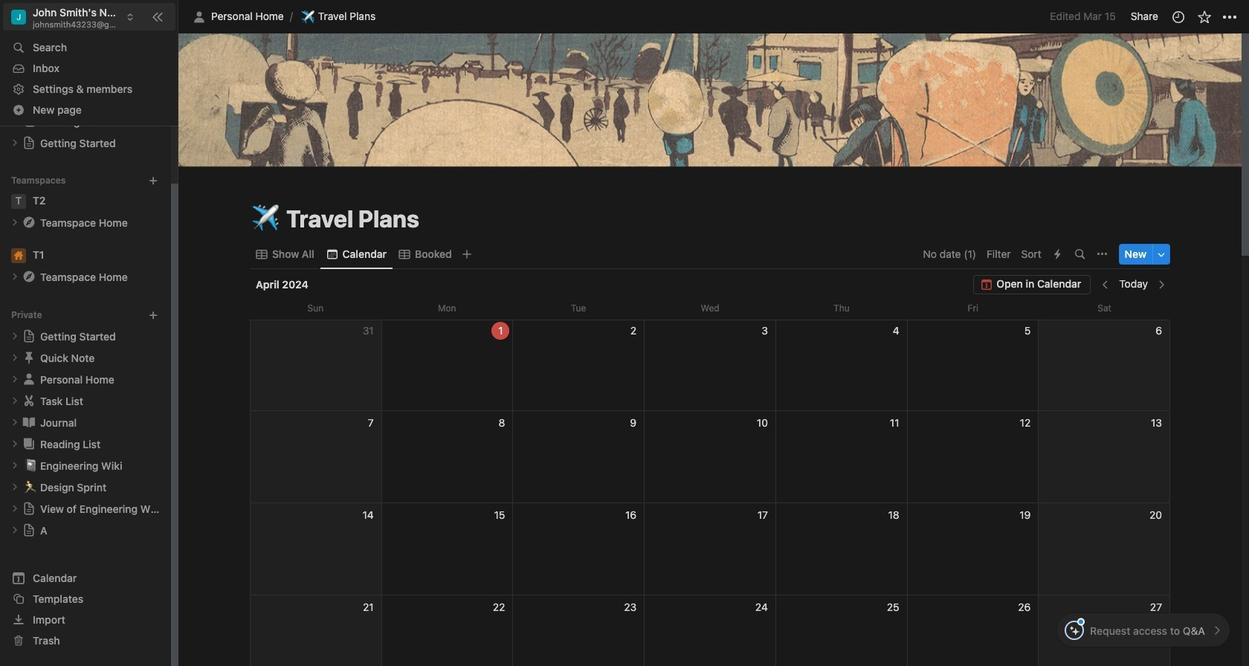Task type: vqa. For each thing, say whether or not it's contained in the screenshot.
'Comments' icon
no



Task type: locate. For each thing, give the bounding box(es) containing it.
open image
[[10, 218, 19, 227], [10, 272, 19, 281], [10, 332, 19, 341], [10, 418, 19, 427], [10, 483, 19, 492]]

tab
[[250, 244, 320, 265], [320, 244, 393, 265], [393, 244, 458, 265]]

add a page image
[[148, 310, 158, 320]]

0 horizontal spatial ✈️ image
[[252, 202, 279, 237]]

favorite image
[[1197, 9, 1212, 24]]

tab list
[[250, 239, 919, 269]]

open image
[[10, 139, 19, 148], [10, 354, 19, 362], [10, 375, 19, 384], [10, 397, 19, 406], [10, 440, 19, 449], [10, 461, 19, 470], [10, 505, 19, 514], [10, 526, 19, 535]]

updates image
[[1171, 9, 1186, 24]]

🏃 image
[[24, 479, 37, 496]]

5 open image from the top
[[10, 440, 19, 449]]

6 open image from the top
[[10, 461, 19, 470]]

0 vertical spatial ✈️ image
[[301, 8, 315, 25]]

1 open image from the top
[[10, 139, 19, 148]]

next month image
[[1157, 279, 1167, 290]]

1 open image from the top
[[10, 218, 19, 227]]

1 tab from the left
[[250, 244, 320, 265]]

1 horizontal spatial ✈️ image
[[301, 8, 315, 25]]

previous month image
[[1101, 279, 1112, 290]]

✈️ image
[[301, 8, 315, 25], [252, 202, 279, 237]]

📓 image
[[24, 457, 37, 474]]

change page icon image
[[22, 136, 36, 150], [22, 215, 36, 230], [22, 270, 36, 284], [22, 330, 36, 343], [22, 351, 36, 365], [22, 372, 36, 387], [22, 394, 36, 409], [22, 415, 36, 430], [22, 437, 36, 452], [22, 502, 36, 516], [22, 524, 36, 537]]

4 open image from the top
[[10, 397, 19, 406]]

4 open image from the top
[[10, 418, 19, 427]]

2 tab from the left
[[320, 244, 393, 265]]



Task type: describe. For each thing, give the bounding box(es) containing it.
t image
[[11, 194, 26, 209]]

new teamspace image
[[148, 175, 158, 186]]

5 open image from the top
[[10, 483, 19, 492]]

2 open image from the top
[[10, 272, 19, 281]]

3 open image from the top
[[10, 332, 19, 341]]

create and view automations image
[[1055, 249, 1062, 259]]

2 open image from the top
[[10, 354, 19, 362]]

1 vertical spatial ✈️ image
[[252, 202, 279, 237]]

3 open image from the top
[[10, 375, 19, 384]]

close sidebar image
[[152, 11, 164, 23]]

3 tab from the left
[[393, 244, 458, 265]]

7 open image from the top
[[10, 505, 19, 514]]

8 open image from the top
[[10, 526, 19, 535]]



